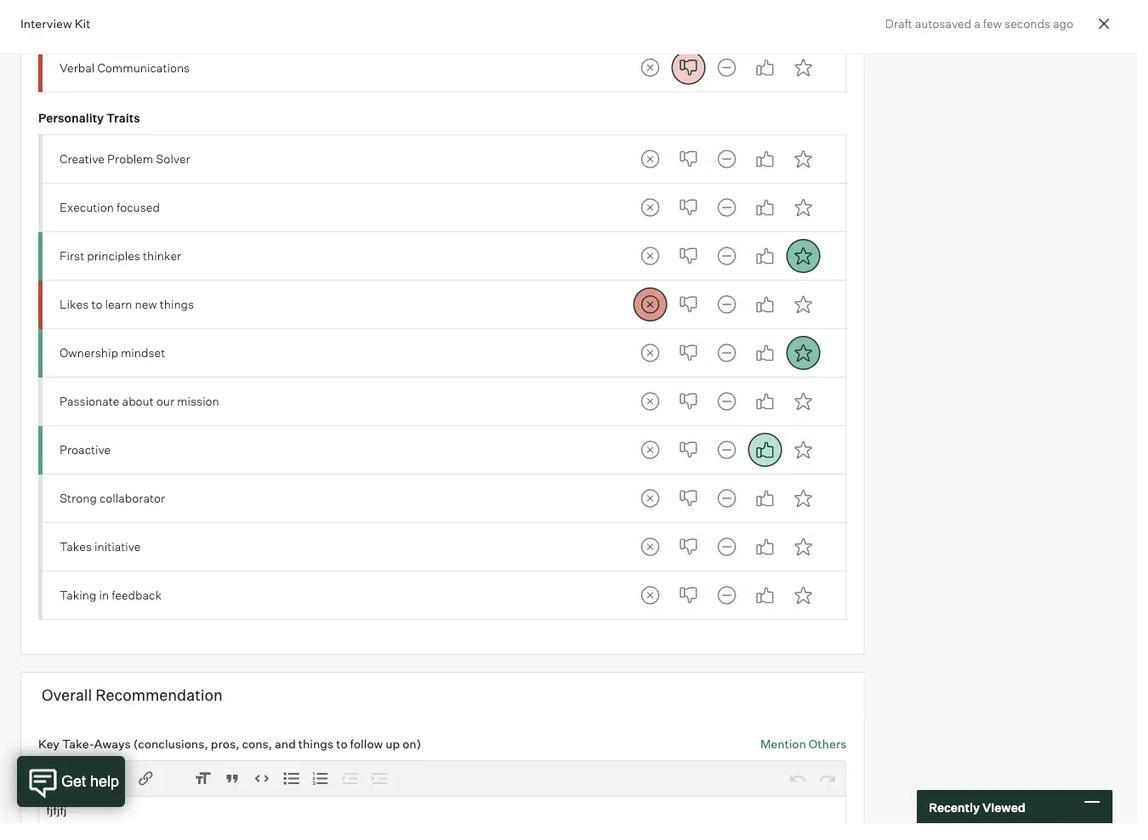 Task type: locate. For each thing, give the bounding box(es) containing it.
yes image for passionate about our mission
[[748, 384, 782, 418]]

9 tab list from the top
[[633, 481, 820, 515]]

mixed button for focused
[[710, 190, 744, 224]]

aways
[[94, 736, 131, 751]]

4 mixed button from the top
[[710, 239, 744, 273]]

mission
[[177, 394, 219, 409]]

voracious learner
[[60, 11, 155, 26]]

to left follow
[[336, 736, 348, 751]]

definitely not image for in
[[633, 578, 667, 612]]

yes image
[[748, 336, 782, 370], [748, 433, 782, 467], [748, 481, 782, 515], [748, 578, 782, 612]]

4 mixed image from the top
[[710, 481, 744, 515]]

verbal
[[60, 60, 95, 75]]

1 yes image from the top
[[748, 50, 782, 84]]

no button
[[671, 50, 706, 84], [671, 142, 706, 176], [671, 190, 706, 224], [671, 239, 706, 273], [671, 287, 706, 321], [671, 336, 706, 370], [671, 384, 706, 418], [671, 433, 706, 467], [671, 481, 706, 515], [671, 530, 706, 564], [671, 578, 706, 612]]

and
[[275, 736, 296, 751]]

7 definitely not image from the top
[[633, 530, 667, 564]]

11 yes button from the top
[[748, 578, 782, 612]]

definitely not button for to
[[633, 287, 667, 321]]

0 horizontal spatial to
[[91, 297, 102, 312]]

mixed button for mindset
[[710, 336, 744, 370]]

5 mixed image from the top
[[710, 384, 744, 418]]

learner
[[116, 11, 155, 26]]

2 no image from the top
[[671, 287, 706, 321]]

11 no button from the top
[[671, 578, 706, 612]]

definitely not image for collaborator
[[633, 481, 667, 515]]

3 definitely not button from the top
[[633, 190, 667, 224]]

6 tab list from the top
[[633, 336, 820, 370]]

strong yes button for communications
[[786, 50, 820, 84]]

3 yes image from the top
[[748, 190, 782, 224]]

mixed image
[[710, 239, 744, 273], [710, 336, 744, 370], [710, 433, 744, 467], [710, 481, 744, 515]]

strong yes button for in
[[786, 578, 820, 612]]

strong yes image
[[786, 287, 820, 321], [786, 384, 820, 418], [786, 433, 820, 467], [786, 530, 820, 564]]

no button for initiative
[[671, 530, 706, 564]]

definitely not image for ownership mindset
[[633, 336, 667, 370]]

2 strong yes button from the top
[[786, 142, 820, 176]]

1 no image from the top
[[671, 50, 706, 84]]

11 tab list from the top
[[633, 578, 820, 612]]

9 definitely not button from the top
[[633, 481, 667, 515]]

definitely not image
[[633, 50, 667, 84], [633, 433, 667, 467], [633, 481, 667, 515], [633, 578, 667, 612]]

5 mixed button from the top
[[710, 287, 744, 321]]

2 strong yes image from the top
[[786, 384, 820, 418]]

4 no image from the top
[[671, 530, 706, 564]]

things
[[160, 297, 194, 312], [298, 736, 334, 751]]

to left learn
[[91, 297, 102, 312]]

strong yes image
[[786, 50, 820, 84], [786, 142, 820, 176], [786, 190, 820, 224], [786, 239, 820, 273], [786, 336, 820, 370], [786, 481, 820, 515], [786, 578, 820, 612]]

strong yes image for first principles thinker
[[786, 239, 820, 273]]

7 strong yes image from the top
[[786, 578, 820, 612]]

3 yes image from the top
[[748, 481, 782, 515]]

mixed image
[[710, 50, 744, 84], [710, 142, 744, 176], [710, 190, 744, 224], [710, 287, 744, 321], [710, 384, 744, 418], [710, 530, 744, 564], [710, 578, 744, 612]]

no image for creative problem solver
[[671, 142, 706, 176]]

strong yes button
[[786, 50, 820, 84], [786, 142, 820, 176], [786, 190, 820, 224], [786, 239, 820, 273], [786, 287, 820, 321], [786, 336, 820, 370], [786, 384, 820, 418], [786, 433, 820, 467], [786, 481, 820, 515], [786, 530, 820, 564], [786, 578, 820, 612]]

definitely not button
[[633, 50, 667, 84], [633, 142, 667, 176], [633, 190, 667, 224], [633, 239, 667, 273], [633, 287, 667, 321], [633, 336, 667, 370], [633, 384, 667, 418], [633, 433, 667, 467], [633, 481, 667, 515], [633, 530, 667, 564], [633, 578, 667, 612]]

things right and
[[298, 736, 334, 751]]

no image
[[671, 239, 706, 273], [671, 287, 706, 321], [671, 336, 706, 370], [671, 384, 706, 418], [671, 433, 706, 467], [671, 481, 706, 515], [671, 578, 706, 612]]

7 yes image from the top
[[748, 530, 782, 564]]

5 definitely not image from the top
[[633, 336, 667, 370]]

tab list for initiative
[[633, 530, 820, 564]]

definitely not button for initiative
[[633, 530, 667, 564]]

no image for execution focused
[[671, 190, 706, 224]]

6 strong yes button from the top
[[786, 336, 820, 370]]

1 yes button from the top
[[748, 50, 782, 84]]

11 strong yes button from the top
[[786, 578, 820, 612]]

1 definitely not image from the top
[[633, 50, 667, 84]]

taking in feedback
[[60, 588, 162, 603]]

4 no button from the top
[[671, 239, 706, 273]]

7 strong yes button from the top
[[786, 384, 820, 418]]

pros,
[[211, 736, 239, 751]]

yes button for principles
[[748, 239, 782, 273]]

1 no button from the top
[[671, 50, 706, 84]]

cons,
[[242, 736, 272, 751]]

yes button
[[748, 50, 782, 84], [748, 142, 782, 176], [748, 190, 782, 224], [748, 239, 782, 273], [748, 287, 782, 321], [748, 336, 782, 370], [748, 384, 782, 418], [748, 433, 782, 467], [748, 481, 782, 515], [748, 530, 782, 564], [748, 578, 782, 612]]

definitely not image for takes initiative
[[633, 530, 667, 564]]

3 strong yes image from the top
[[786, 433, 820, 467]]

in
[[99, 588, 109, 603]]

strong yes image for to
[[786, 287, 820, 321]]

6 no image from the top
[[671, 481, 706, 515]]

6 mixed image from the top
[[710, 530, 744, 564]]

mixed button
[[710, 50, 744, 84], [710, 142, 744, 176], [710, 190, 744, 224], [710, 239, 744, 273], [710, 287, 744, 321], [710, 336, 744, 370], [710, 384, 744, 418], [710, 433, 744, 467], [710, 481, 744, 515], [710, 530, 744, 564], [710, 578, 744, 612]]

1 horizontal spatial to
[[336, 736, 348, 751]]

11 mixed button from the top
[[710, 578, 744, 612]]

5 strong yes image from the top
[[786, 336, 820, 370]]

4 tab list from the top
[[633, 239, 820, 273]]

5 tab list from the top
[[633, 287, 820, 321]]

5 yes button from the top
[[748, 287, 782, 321]]

others
[[809, 736, 847, 751]]

3 tab list from the top
[[633, 190, 820, 224]]

3 mixed button from the top
[[710, 190, 744, 224]]

no button for principles
[[671, 239, 706, 273]]

10 tab list from the top
[[633, 530, 820, 564]]

definitely not button for principles
[[633, 239, 667, 273]]

yes image
[[748, 50, 782, 84], [748, 142, 782, 176], [748, 190, 782, 224], [748, 239, 782, 273], [748, 287, 782, 321], [748, 384, 782, 418], [748, 530, 782, 564]]

2 yes image from the top
[[748, 433, 782, 467]]

definitely not button for collaborator
[[633, 481, 667, 515]]

1 definitely not image from the top
[[633, 142, 667, 176]]

4 no image from the top
[[671, 384, 706, 418]]

6 definitely not button from the top
[[633, 336, 667, 370]]

ago
[[1053, 16, 1074, 31]]

tab list for communications
[[633, 50, 820, 84]]

viewed
[[982, 800, 1026, 815]]

yes button for initiative
[[748, 530, 782, 564]]

no image for to
[[671, 287, 706, 321]]

up
[[386, 736, 400, 751]]

definitely not image for likes to learn new things
[[633, 287, 667, 321]]

1 definitely not button from the top
[[633, 50, 667, 84]]

mixed button for principles
[[710, 239, 744, 273]]

6 strong yes image from the top
[[786, 481, 820, 515]]

no button for focused
[[671, 190, 706, 224]]

personality traits
[[38, 110, 140, 125]]

no image
[[671, 50, 706, 84], [671, 142, 706, 176], [671, 190, 706, 224], [671, 530, 706, 564]]

mixed image for creative problem solver
[[710, 142, 744, 176]]

2 strong yes image from the top
[[786, 142, 820, 176]]

definitely not image
[[633, 142, 667, 176], [633, 190, 667, 224], [633, 239, 667, 273], [633, 287, 667, 321], [633, 336, 667, 370], [633, 384, 667, 418], [633, 530, 667, 564]]

to
[[91, 297, 102, 312], [336, 736, 348, 751]]

mixed button for collaborator
[[710, 481, 744, 515]]

creative problem solver
[[60, 152, 190, 166]]

2 definitely not image from the top
[[633, 433, 667, 467]]

no button for mindset
[[671, 336, 706, 370]]

2 tab list from the top
[[633, 142, 820, 176]]

yes button for collaborator
[[748, 481, 782, 515]]

4 definitely not image from the top
[[633, 578, 667, 612]]

10 strong yes button from the top
[[786, 530, 820, 564]]

4 yes image from the top
[[748, 239, 782, 273]]

2 mixed image from the top
[[710, 142, 744, 176]]

yes button for problem
[[748, 142, 782, 176]]

first
[[60, 248, 84, 263]]

strong collaborator
[[60, 491, 165, 506]]

focused
[[117, 200, 160, 215]]

passionate about our mission
[[60, 394, 219, 409]]

1 strong yes image from the top
[[786, 287, 820, 321]]

tab list
[[633, 50, 820, 84], [633, 142, 820, 176], [633, 190, 820, 224], [633, 239, 820, 273], [633, 287, 820, 321], [633, 336, 820, 370], [633, 384, 820, 418], [633, 433, 820, 467], [633, 481, 820, 515], [633, 530, 820, 564], [633, 578, 820, 612]]

1 vertical spatial to
[[336, 736, 348, 751]]

10 mixed button from the top
[[710, 530, 744, 564]]

follow
[[350, 736, 383, 751]]

2 definitely not button from the top
[[633, 142, 667, 176]]

4 strong yes image from the top
[[786, 239, 820, 273]]

first principles thinker
[[60, 248, 181, 263]]

execution
[[60, 200, 114, 215]]

6 mixed button from the top
[[710, 336, 744, 370]]

11 definitely not button from the top
[[633, 578, 667, 612]]

interview
[[20, 16, 72, 31]]

verbal communications
[[60, 60, 190, 75]]

mixed image for collaborator
[[710, 481, 744, 515]]

yes image for creative problem solver
[[748, 142, 782, 176]]

7 mixed button from the top
[[710, 384, 744, 418]]

4 mixed image from the top
[[710, 287, 744, 321]]

3 no image from the top
[[671, 336, 706, 370]]

3 no image from the top
[[671, 190, 706, 224]]

6 yes button from the top
[[748, 336, 782, 370]]

on)
[[403, 736, 421, 751]]

4 definitely not button from the top
[[633, 239, 667, 273]]

1 strong yes button from the top
[[786, 50, 820, 84]]

recently viewed
[[929, 800, 1026, 815]]

definitely not image for first principles thinker
[[633, 239, 667, 273]]

strong yes image for verbal communications
[[786, 50, 820, 84]]

1 mixed button from the top
[[710, 50, 744, 84]]

things right new
[[160, 297, 194, 312]]

mixed image for likes to learn new things
[[710, 287, 744, 321]]

mixed image for principles
[[710, 239, 744, 273]]

definitely not button for mindset
[[633, 336, 667, 370]]

tab list for mindset
[[633, 336, 820, 370]]

feedback
[[112, 588, 162, 603]]

no image for verbal communications
[[671, 50, 706, 84]]

2 no image from the top
[[671, 142, 706, 176]]

0 horizontal spatial things
[[160, 297, 194, 312]]

fjfjfj text field
[[38, 796, 847, 824]]

taking
[[60, 588, 96, 603]]

strong yes image for taking in feedback
[[786, 578, 820, 612]]

strong yes button for principles
[[786, 239, 820, 273]]

strong yes image for strong collaborator
[[786, 481, 820, 515]]

mention others link
[[760, 735, 847, 752]]

yes image for takes initiative
[[748, 530, 782, 564]]

9 mixed button from the top
[[710, 481, 744, 515]]

mixed button for problem
[[710, 142, 744, 176]]

definitely not image for creative problem solver
[[633, 142, 667, 176]]

yes image for collaborator
[[748, 481, 782, 515]]

2 mixed button from the top
[[710, 142, 744, 176]]

personality
[[38, 110, 104, 125]]

1 strong yes image from the top
[[786, 50, 820, 84]]

10 no button from the top
[[671, 530, 706, 564]]

9 no button from the top
[[671, 481, 706, 515]]

mixed button for initiative
[[710, 530, 744, 564]]

9 strong yes button from the top
[[786, 481, 820, 515]]

1 yes image from the top
[[748, 336, 782, 370]]

5 definitely not button from the top
[[633, 287, 667, 321]]

5 no button from the top
[[671, 287, 706, 321]]

4 yes image from the top
[[748, 578, 782, 612]]

strong yes image for about
[[786, 384, 820, 418]]

5 yes image from the top
[[748, 287, 782, 321]]

fjfjfj
[[46, 803, 67, 817]]

strong
[[60, 491, 97, 506]]

kit
[[75, 16, 90, 31]]

seconds
[[1005, 16, 1051, 31]]

2 mixed image from the top
[[710, 336, 744, 370]]

8 tab list from the top
[[633, 433, 820, 467]]

yes button for mindset
[[748, 336, 782, 370]]

6 definitely not image from the top
[[633, 384, 667, 418]]

mixed image for takes initiative
[[710, 530, 744, 564]]

1 no image from the top
[[671, 239, 706, 273]]

7 tab list from the top
[[633, 384, 820, 418]]

6 no button from the top
[[671, 336, 706, 370]]

a
[[974, 16, 981, 31]]

7 yes button from the top
[[748, 384, 782, 418]]

definitely not image for execution focused
[[633, 190, 667, 224]]

2 yes image from the top
[[748, 142, 782, 176]]

10 definitely not button from the top
[[633, 530, 667, 564]]

takes initiative
[[60, 539, 141, 554]]

no image for takes initiative
[[671, 530, 706, 564]]

7 mixed image from the top
[[710, 578, 744, 612]]

ownership
[[60, 345, 118, 360]]

4 strong yes button from the top
[[786, 239, 820, 273]]

yes image for mindset
[[748, 336, 782, 370]]

1 mixed image from the top
[[710, 239, 744, 273]]

collaborator
[[99, 491, 165, 506]]

6 yes image from the top
[[748, 384, 782, 418]]

3 strong yes image from the top
[[786, 190, 820, 224]]

1 horizontal spatial things
[[298, 736, 334, 751]]

tab list for about
[[633, 384, 820, 418]]

3 definitely not image from the top
[[633, 239, 667, 273]]

3 yes button from the top
[[748, 190, 782, 224]]

close image
[[1094, 14, 1114, 34]]

creative
[[60, 152, 105, 166]]

1 tab list from the top
[[633, 50, 820, 84]]



Task type: vqa. For each thing, say whether or not it's contained in the screenshot.
the topmost Department
no



Task type: describe. For each thing, give the bounding box(es) containing it.
mixed button for to
[[710, 287, 744, 321]]

mixed button for communications
[[710, 50, 744, 84]]

3 mixed image from the top
[[710, 433, 744, 467]]

yes button for about
[[748, 384, 782, 418]]

key
[[38, 736, 59, 751]]

8 yes button from the top
[[748, 433, 782, 467]]

definitely not button for problem
[[633, 142, 667, 176]]

mention
[[760, 736, 806, 751]]

strong yes image for ownership mindset
[[786, 336, 820, 370]]

0 vertical spatial to
[[91, 297, 102, 312]]

no button for communications
[[671, 50, 706, 84]]

strong yes image for initiative
[[786, 530, 820, 564]]

overall recommendation
[[42, 685, 223, 704]]

yes button for in
[[748, 578, 782, 612]]

strong yes button for to
[[786, 287, 820, 321]]

no image for in
[[671, 578, 706, 612]]

autosaved
[[915, 16, 972, 31]]

yes button for communications
[[748, 50, 782, 84]]

0 vertical spatial things
[[160, 297, 194, 312]]

likes
[[60, 297, 89, 312]]

strong yes button for mindset
[[786, 336, 820, 370]]

definitely not button for focused
[[633, 190, 667, 224]]

yes image for in
[[748, 578, 782, 612]]

interview kit
[[20, 16, 90, 31]]

definitely not button for about
[[633, 384, 667, 418]]

overall
[[42, 685, 92, 704]]

new
[[135, 297, 157, 312]]

strong yes button for initiative
[[786, 530, 820, 564]]

mixed image for passionate about our mission
[[710, 384, 744, 418]]

mixed button for about
[[710, 384, 744, 418]]

principles
[[87, 248, 140, 263]]

strong yes button for focused
[[786, 190, 820, 224]]

problem
[[107, 152, 153, 166]]

traits
[[106, 110, 140, 125]]

no button for about
[[671, 384, 706, 418]]

strong yes button for problem
[[786, 142, 820, 176]]

strong yes button for collaborator
[[786, 481, 820, 515]]

no image for collaborator
[[671, 481, 706, 515]]

definitely not image for passionate about our mission
[[633, 384, 667, 418]]

likes to learn new things
[[60, 297, 194, 312]]

yes image for likes to learn new things
[[748, 287, 782, 321]]

thinker
[[143, 248, 181, 263]]

mention others
[[760, 736, 847, 751]]

tab list for in
[[633, 578, 820, 612]]

tab list for focused
[[633, 190, 820, 224]]

tab list for principles
[[633, 239, 820, 273]]

no button for to
[[671, 287, 706, 321]]

tab list for collaborator
[[633, 481, 820, 515]]

proactive
[[60, 442, 111, 457]]

no button for collaborator
[[671, 481, 706, 515]]

definitely not button for in
[[633, 578, 667, 612]]

8 no button from the top
[[671, 433, 706, 467]]

mixed image for taking in feedback
[[710, 578, 744, 612]]

few
[[983, 16, 1002, 31]]

yes image for execution focused
[[748, 190, 782, 224]]

no button for in
[[671, 578, 706, 612]]

communications
[[97, 60, 190, 75]]

mixed image for verbal communications
[[710, 50, 744, 84]]

draft autosaved a few seconds ago
[[885, 16, 1074, 31]]

yes image for first principles thinker
[[748, 239, 782, 273]]

recently
[[929, 800, 980, 815]]

5 no image from the top
[[671, 433, 706, 467]]

initiative
[[94, 539, 141, 554]]

no button for problem
[[671, 142, 706, 176]]

mindset
[[121, 345, 165, 360]]

draft
[[885, 16, 912, 31]]

tab list for to
[[633, 287, 820, 321]]

execution focused
[[60, 200, 160, 215]]

takes
[[60, 539, 92, 554]]

no image for mindset
[[671, 336, 706, 370]]

take-
[[62, 736, 94, 751]]

no image for principles
[[671, 239, 706, 273]]

no image for about
[[671, 384, 706, 418]]

8 strong yes button from the top
[[786, 433, 820, 467]]

passionate
[[60, 394, 120, 409]]

definitely not button for communications
[[633, 50, 667, 84]]

voracious
[[60, 11, 114, 26]]

learn
[[105, 297, 132, 312]]

solver
[[156, 152, 190, 166]]

yes image for verbal communications
[[748, 50, 782, 84]]

strong yes image for creative problem solver
[[786, 142, 820, 176]]

strong yes button for about
[[786, 384, 820, 418]]

mixed image for execution focused
[[710, 190, 744, 224]]

key take-aways (conclusions, pros, cons, and things to follow up on)
[[38, 736, 421, 751]]

8 definitely not button from the top
[[633, 433, 667, 467]]

mixed image for mindset
[[710, 336, 744, 370]]

mixed button for in
[[710, 578, 744, 612]]

8 mixed button from the top
[[710, 433, 744, 467]]

1 vertical spatial things
[[298, 736, 334, 751]]

tab list for problem
[[633, 142, 820, 176]]

(conclusions,
[[133, 736, 208, 751]]

recommendation
[[95, 685, 223, 704]]

yes button for focused
[[748, 190, 782, 224]]

strong yes image for execution focused
[[786, 190, 820, 224]]

ownership mindset
[[60, 345, 165, 360]]

about
[[122, 394, 154, 409]]

yes button for to
[[748, 287, 782, 321]]

our
[[156, 394, 174, 409]]

definitely not image for communications
[[633, 50, 667, 84]]



